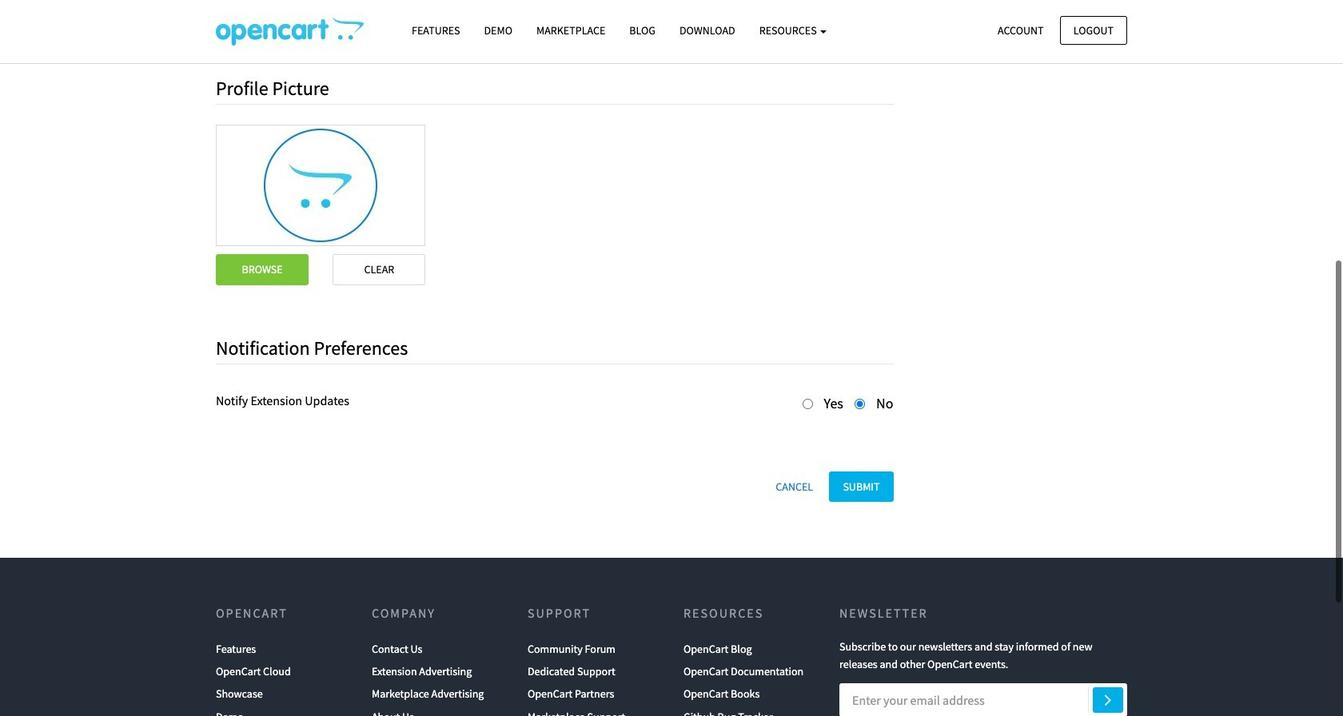 Task type: locate. For each thing, give the bounding box(es) containing it.
angle right image
[[1105, 690, 1112, 709]]

Enter your email address text field
[[840, 684, 1127, 716]]

account edit image
[[216, 17, 364, 46]]

None radio
[[855, 399, 865, 410]]

None radio
[[802, 399, 813, 410]]



Task type: vqa. For each thing, say whether or not it's contained in the screenshot.
PayPal Payment Gateway image
no



